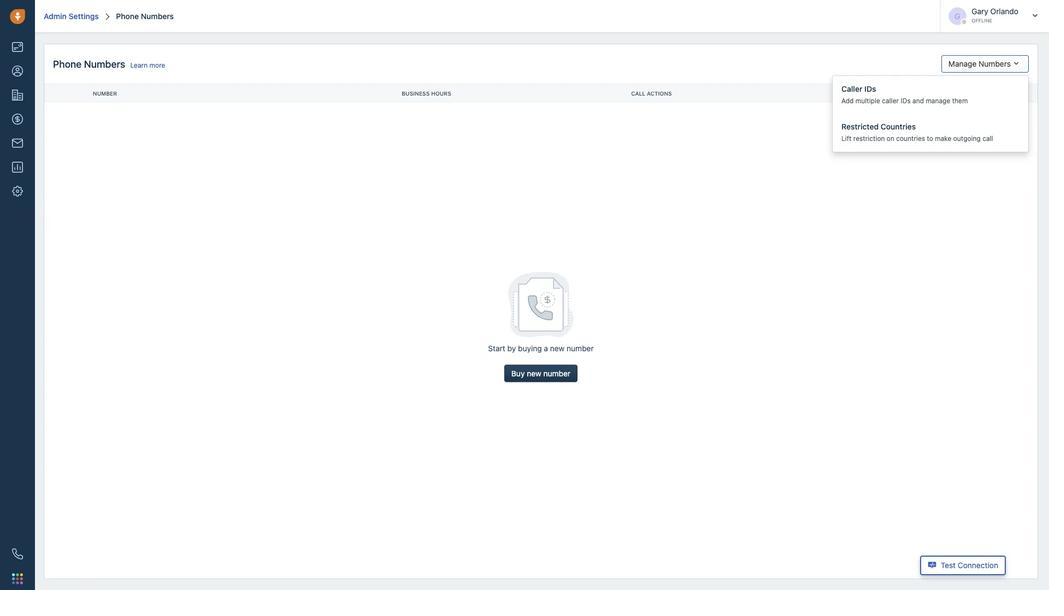 Task type: locate. For each thing, give the bounding box(es) containing it.
actions
[[647, 90, 672, 96]]

them
[[952, 97, 968, 104]]

gary orlando offline
[[972, 7, 1019, 23]]

business
[[402, 90, 430, 96]]

more
[[150, 61, 165, 69]]

1 vertical spatial ids
[[901, 97, 911, 104]]

admin settings link
[[44, 11, 99, 20]]

1 horizontal spatial phone
[[116, 11, 139, 20]]

phone down admin settings
[[53, 58, 82, 70]]

start by buying a new number image
[[508, 272, 574, 338]]

numbers right manage
[[979, 59, 1011, 68]]

1 horizontal spatial ids
[[901, 97, 911, 104]]

caller ids add multiple caller ids and manage them
[[842, 84, 968, 104]]

1 horizontal spatial numbers
[[141, 11, 174, 20]]

restricted
[[842, 122, 879, 131]]

0 vertical spatial ids
[[865, 84, 876, 93]]

numbers
[[141, 11, 174, 20], [84, 58, 125, 70], [979, 59, 1011, 68]]

new
[[550, 344, 565, 353], [527, 369, 541, 378]]

make
[[935, 135, 952, 142]]

1 vertical spatial phone
[[53, 58, 82, 70]]

new right a at the right bottom
[[550, 344, 565, 353]]

manage numbers button
[[942, 55, 1029, 73]]

buy new number
[[511, 369, 571, 378]]

offline
[[972, 18, 993, 23]]

freshworks switcher image
[[12, 573, 23, 584]]

restriction
[[854, 135, 885, 142]]

number right a at the right bottom
[[567, 344, 594, 353]]

2 horizontal spatial numbers
[[979, 59, 1011, 68]]

1 vertical spatial new
[[527, 369, 541, 378]]

0 vertical spatial new
[[550, 344, 565, 353]]

settings
[[69, 11, 99, 20]]

start by buying a new number
[[488, 344, 594, 353]]

numbers inside button
[[979, 59, 1011, 68]]

phone right settings
[[116, 11, 139, 20]]

start
[[488, 344, 505, 353]]

number down a at the right bottom
[[543, 369, 571, 378]]

0 horizontal spatial numbers
[[84, 58, 125, 70]]

phone numbers
[[116, 11, 174, 20]]

by
[[507, 344, 516, 353]]

ids left and
[[901, 97, 911, 104]]

0 vertical spatial phone
[[116, 11, 139, 20]]

new right buy
[[527, 369, 541, 378]]

test
[[941, 561, 956, 570]]

0 horizontal spatial new
[[527, 369, 541, 378]]

buy new number button
[[504, 365, 578, 382]]

ids up multiple
[[865, 84, 876, 93]]

1 vertical spatial number
[[543, 369, 571, 378]]

0 horizontal spatial phone
[[53, 58, 82, 70]]

phone
[[116, 11, 139, 20], [53, 58, 82, 70]]

to
[[927, 135, 933, 142]]

and
[[913, 97, 924, 104]]

ids
[[865, 84, 876, 93], [901, 97, 911, 104]]

business hours
[[402, 90, 451, 96]]

number
[[567, 344, 594, 353], [543, 369, 571, 378]]

phone for phone numbers
[[116, 11, 139, 20]]

lift
[[842, 135, 852, 142]]

numbers up number
[[84, 58, 125, 70]]

outgoing
[[953, 135, 981, 142]]

numbers up more
[[141, 11, 174, 20]]



Task type: vqa. For each thing, say whether or not it's contained in the screenshot.
Patel at the left top of page
no



Task type: describe. For each thing, give the bounding box(es) containing it.
0 horizontal spatial ids
[[865, 84, 876, 93]]

admin
[[44, 11, 67, 20]]

manage
[[949, 59, 977, 68]]

phone image
[[12, 549, 23, 560]]

restricted countries lift restriction on countries to make outgoing call
[[842, 122, 993, 142]]

multiple
[[856, 97, 880, 104]]

test connection
[[941, 561, 998, 570]]

add
[[842, 97, 854, 104]]

dropdown_arrow image
[[1011, 56, 1022, 72]]

orlando
[[991, 7, 1019, 16]]

0 vertical spatial number
[[567, 344, 594, 353]]

numbers for phone numbers
[[141, 11, 174, 20]]

new inside buy new number button
[[527, 369, 541, 378]]

numbers for phone numbers learn more
[[84, 58, 125, 70]]

numbers for manage numbers
[[979, 59, 1011, 68]]

phone numbers learn more
[[53, 58, 165, 70]]

buying
[[518, 344, 542, 353]]

phone for phone numbers learn more
[[53, 58, 82, 70]]

call
[[631, 90, 645, 96]]

phone element
[[7, 543, 28, 565]]

g
[[955, 11, 960, 20]]

gary
[[972, 7, 988, 16]]

countries
[[881, 122, 916, 131]]

connection
[[958, 561, 998, 570]]

manage numbers
[[949, 59, 1011, 68]]

caller
[[882, 97, 899, 104]]

buy
[[511, 369, 525, 378]]

number inside button
[[543, 369, 571, 378]]

call actions
[[631, 90, 672, 96]]

manage
[[926, 97, 950, 104]]

caller
[[842, 84, 863, 93]]

number
[[93, 90, 117, 96]]

hours
[[431, 90, 451, 96]]

learn
[[130, 61, 148, 69]]

countries
[[896, 135, 925, 142]]

on
[[887, 135, 895, 142]]

call
[[983, 135, 993, 142]]

learn more link
[[130, 61, 165, 69]]

1 horizontal spatial new
[[550, 344, 565, 353]]

a
[[544, 344, 548, 353]]

phone numbers link
[[114, 11, 174, 20]]

admin settings
[[44, 11, 99, 20]]



